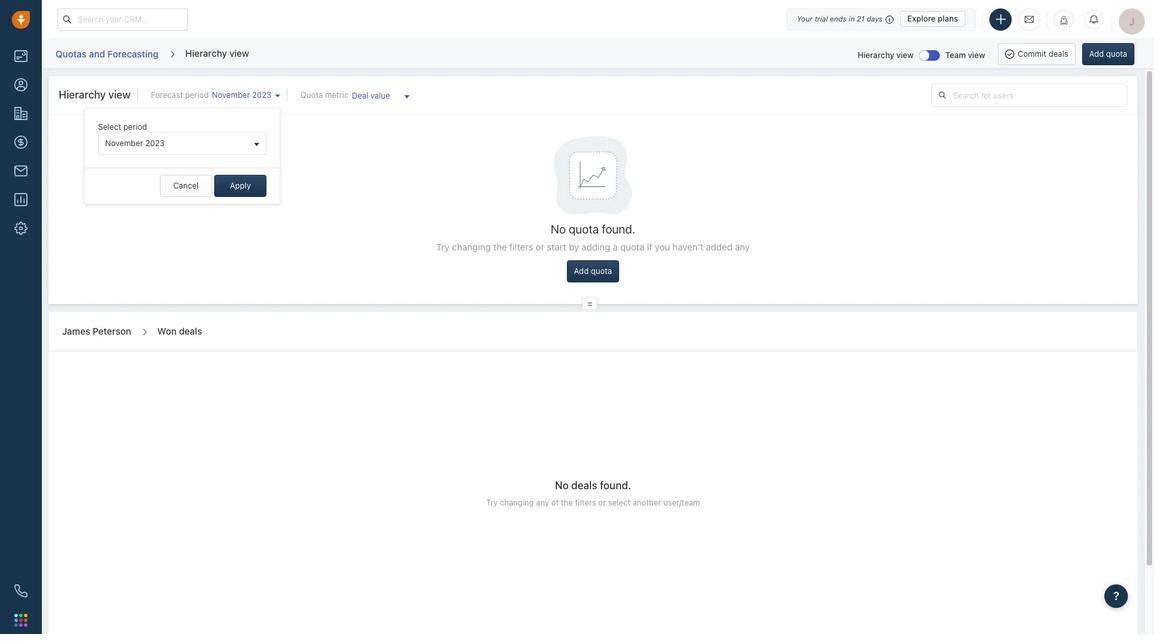 Task type: locate. For each thing, give the bounding box(es) containing it.
filters left start on the top left of the page
[[509, 242, 533, 253]]

1 vertical spatial period
[[123, 122, 147, 132]]

november 2023 button
[[209, 89, 280, 101]]

view up november 2023 dropdown button
[[229, 48, 249, 59]]

2023 inside november 2023 button
[[145, 139, 165, 148]]

0 vertical spatial period
[[185, 90, 209, 100]]

1 horizontal spatial the
[[561, 498, 573, 508]]

deals up try changing any of the filters or select another user/team
[[571, 480, 597, 492]]

0 vertical spatial deals
[[1049, 49, 1068, 58]]

0 horizontal spatial the
[[493, 242, 507, 253]]

add quota button
[[1082, 43, 1135, 65], [567, 261, 619, 283]]

1 vertical spatial deals
[[179, 326, 202, 337]]

november 2023 down 'select period' at the left of the page
[[105, 139, 165, 148]]

1 vertical spatial november 2023
[[105, 139, 165, 148]]

1 horizontal spatial filters
[[575, 498, 596, 508]]

ends
[[830, 14, 847, 23]]

21
[[857, 14, 865, 23]]

period right forecast
[[185, 90, 209, 100]]

0 vertical spatial add quota
[[1089, 49, 1127, 58]]

1 vertical spatial or
[[598, 498, 606, 508]]

period right select
[[123, 122, 147, 132]]

quota
[[1106, 49, 1127, 58], [569, 223, 599, 236], [620, 242, 645, 253], [591, 267, 612, 277]]

filters
[[509, 242, 533, 253], [575, 498, 596, 508]]

add down by
[[574, 267, 589, 277]]

changing inside no quota found. try changing the filters or start by adding a quota if you haven't added any
[[452, 242, 491, 253]]

1 horizontal spatial add quota
[[1089, 49, 1127, 58]]

0 horizontal spatial hierarchy view
[[59, 89, 131, 101]]

no quota found. try changing the filters or start by adding a quota if you haven't added any
[[436, 223, 750, 253]]

hierarchy view
[[185, 48, 249, 59], [858, 50, 914, 60], [59, 89, 131, 101]]

no
[[551, 223, 566, 236], [555, 480, 569, 492]]

add
[[1089, 49, 1104, 58], [574, 267, 589, 277]]

the right "of"
[[561, 498, 573, 508]]

james
[[62, 326, 90, 337]]

november right forecast period
[[212, 90, 250, 100]]

or
[[536, 242, 544, 253], [598, 498, 606, 508]]

quota
[[300, 90, 323, 100]]

plans
[[938, 14, 958, 24]]

no up start on the top left of the page
[[551, 223, 566, 236]]

1 vertical spatial add quota button
[[567, 261, 619, 283]]

try
[[436, 242, 450, 253], [486, 498, 498, 508]]

0 horizontal spatial november
[[105, 139, 143, 148]]

2023 left quota
[[252, 90, 271, 100]]

1 vertical spatial 2023
[[145, 139, 165, 148]]

the left start on the top left of the page
[[493, 242, 507, 253]]

1 vertical spatial no
[[555, 480, 569, 492]]

0 horizontal spatial changing
[[452, 242, 491, 253]]

or left the select
[[598, 498, 606, 508]]

any left "of"
[[536, 498, 549, 508]]

cancel button
[[160, 175, 212, 197]]

november inside dropdown button
[[212, 90, 250, 100]]

0 horizontal spatial or
[[536, 242, 544, 253]]

found.
[[602, 223, 635, 236], [600, 480, 631, 492]]

0 horizontal spatial try
[[436, 242, 450, 253]]

hierarchy view down days
[[858, 50, 914, 60]]

found. inside no quota found. try changing the filters or start by adding a quota if you haven't added any
[[602, 223, 635, 236]]

2023 inside november 2023 dropdown button
[[252, 90, 271, 100]]

2023 for select period
[[145, 139, 165, 148]]

2 horizontal spatial deals
[[1049, 49, 1068, 58]]

try changing any of the filters or select another user/team
[[486, 498, 700, 508]]

found. up the select
[[600, 480, 631, 492]]

add quota down the adding
[[574, 267, 612, 277]]

0 vertical spatial november
[[212, 90, 250, 100]]

0 vertical spatial 2023
[[252, 90, 271, 100]]

select
[[608, 498, 631, 508]]

hierarchy view up select
[[59, 89, 131, 101]]

commit deals
[[1018, 49, 1068, 58]]

no inside no quota found. try changing the filters or start by adding a quota if you haven't added any
[[551, 223, 566, 236]]

1 vertical spatial found.
[[600, 480, 631, 492]]

deals for no
[[571, 480, 597, 492]]

deals
[[1049, 49, 1068, 58], [179, 326, 202, 337], [571, 480, 597, 492]]

view
[[229, 48, 249, 59], [896, 50, 914, 60], [968, 50, 985, 60], [108, 89, 131, 101]]

0 vertical spatial try
[[436, 242, 450, 253]]

1 horizontal spatial deals
[[571, 480, 597, 492]]

1 horizontal spatial 2023
[[252, 90, 271, 100]]

november 2023 right forecast period
[[212, 90, 271, 100]]

1 horizontal spatial hierarchy
[[185, 48, 227, 59]]

add quota
[[1089, 49, 1127, 58], [574, 267, 612, 277]]

deals for won
[[179, 326, 202, 337]]

hierarchy down days
[[858, 50, 894, 60]]

team
[[945, 50, 966, 60]]

commit
[[1018, 49, 1046, 58]]

0 vertical spatial filters
[[509, 242, 533, 253]]

filters down no deals found.
[[575, 498, 596, 508]]

deal
[[352, 91, 368, 101]]

deals for commit
[[1049, 49, 1068, 58]]

Search for users text field
[[953, 84, 1127, 106]]

hierarchy up forecast period
[[185, 48, 227, 59]]

won deals
[[157, 326, 202, 337]]

november 2023 for select period
[[105, 139, 165, 148]]

of
[[551, 498, 559, 508]]

1 vertical spatial november
[[105, 139, 143, 148]]

november 2023 inside button
[[105, 139, 165, 148]]

november 2023 inside dropdown button
[[212, 90, 271, 100]]

november 2023
[[212, 90, 271, 100], [105, 139, 165, 148]]

1 horizontal spatial period
[[185, 90, 209, 100]]

november for forecast period
[[212, 90, 250, 100]]

changing
[[452, 242, 491, 253], [500, 498, 534, 508]]

period for forecast period
[[185, 90, 209, 100]]

1 vertical spatial filters
[[575, 498, 596, 508]]

forecasting
[[107, 48, 158, 59]]

1 horizontal spatial try
[[486, 498, 498, 508]]

1 vertical spatial try
[[486, 498, 498, 508]]

0 horizontal spatial november 2023
[[105, 139, 165, 148]]

1 horizontal spatial november
[[212, 90, 250, 100]]

0 vertical spatial changing
[[452, 242, 491, 253]]

1 vertical spatial add
[[574, 267, 589, 277]]

the
[[493, 242, 507, 253], [561, 498, 573, 508]]

deal value
[[352, 91, 390, 101]]

0 vertical spatial the
[[493, 242, 507, 253]]

your trial ends in 21 days
[[797, 14, 883, 23]]

found. up a
[[602, 223, 635, 236]]

november down 'select period' at the left of the page
[[105, 139, 143, 148]]

0 horizontal spatial period
[[123, 122, 147, 132]]

forecast
[[151, 90, 183, 100]]

any right added
[[735, 242, 750, 253]]

explore
[[907, 14, 936, 24]]

2 vertical spatial deals
[[571, 480, 597, 492]]

0 horizontal spatial add quota
[[574, 267, 612, 277]]

0 vertical spatial add quota button
[[1082, 43, 1135, 65]]

and
[[89, 48, 105, 59]]

1 horizontal spatial or
[[598, 498, 606, 508]]

0 vertical spatial november 2023
[[212, 90, 271, 100]]

james peterson
[[62, 326, 131, 337]]

days
[[867, 14, 883, 23]]

in
[[849, 14, 855, 23]]

metric
[[325, 90, 349, 100]]

0 horizontal spatial add quota button
[[567, 261, 619, 283]]

forecast period
[[151, 90, 209, 100]]

explore plans link
[[900, 11, 965, 27]]

no deals found.
[[555, 480, 631, 492]]

no up "of"
[[555, 480, 569, 492]]

0 vertical spatial or
[[536, 242, 544, 253]]

any inside no quota found. try changing the filters or start by adding a quota if you haven't added any
[[735, 242, 750, 253]]

1 horizontal spatial changing
[[500, 498, 534, 508]]

or left start on the top left of the page
[[536, 242, 544, 253]]

0 horizontal spatial 2023
[[145, 139, 165, 148]]

1 horizontal spatial any
[[735, 242, 750, 253]]

0 horizontal spatial any
[[536, 498, 549, 508]]

deals right commit
[[1049, 49, 1068, 58]]

0 vertical spatial no
[[551, 223, 566, 236]]

Search your CRM... text field
[[57, 8, 188, 30]]

hierarchy up select
[[59, 89, 106, 101]]

period
[[185, 90, 209, 100], [123, 122, 147, 132]]

add quota button down the adding
[[567, 261, 619, 283]]

0 horizontal spatial deals
[[179, 326, 202, 337]]

filters inside no quota found. try changing the filters or start by adding a quota if you haven't added any
[[509, 242, 533, 253]]

add quota right commit deals
[[1089, 49, 1127, 58]]

by
[[569, 242, 579, 253]]

if
[[647, 242, 652, 253]]

0 vertical spatial found.
[[602, 223, 635, 236]]

hierarchy view up november 2023 dropdown button
[[185, 48, 249, 59]]

1 horizontal spatial november 2023
[[212, 90, 271, 100]]

deals right won
[[179, 326, 202, 337]]

0 vertical spatial any
[[735, 242, 750, 253]]

deals inside 'button'
[[1049, 49, 1068, 58]]

add quota button right commit deals
[[1082, 43, 1135, 65]]

1 vertical spatial add quota
[[574, 267, 612, 277]]

november
[[212, 90, 250, 100], [105, 139, 143, 148]]

1 horizontal spatial add
[[1089, 49, 1104, 58]]

any
[[735, 242, 750, 253], [536, 498, 549, 508]]

november 2023 button
[[98, 133, 267, 155]]

adding
[[582, 242, 610, 253]]

november inside button
[[105, 139, 143, 148]]

explore plans
[[907, 14, 958, 24]]

2023
[[252, 90, 271, 100], [145, 139, 165, 148]]

hierarchy
[[185, 48, 227, 59], [858, 50, 894, 60], [59, 89, 106, 101]]

select period
[[98, 122, 147, 132]]

2023 down 'select period' at the left of the page
[[145, 139, 165, 148]]

add right commit deals
[[1089, 49, 1104, 58]]

0 horizontal spatial filters
[[509, 242, 533, 253]]

or inside no quota found. try changing the filters or start by adding a quota if you haven't added any
[[536, 242, 544, 253]]



Task type: vqa. For each thing, say whether or not it's contained in the screenshot.
shade muted icon
no



Task type: describe. For each thing, give the bounding box(es) containing it.
quota metric
[[300, 90, 349, 100]]

value
[[371, 91, 390, 101]]

send email image
[[1025, 14, 1034, 25]]

0 horizontal spatial hierarchy
[[59, 89, 106, 101]]

quotas
[[56, 48, 87, 59]]

1 vertical spatial the
[[561, 498, 573, 508]]

deal value button
[[349, 86, 416, 108]]

1 vertical spatial any
[[536, 498, 549, 508]]

user/team
[[663, 498, 700, 508]]

2 horizontal spatial hierarchy view
[[858, 50, 914, 60]]

team view
[[945, 50, 985, 60]]

no for quota
[[551, 223, 566, 236]]

1 horizontal spatial add quota button
[[1082, 43, 1135, 65]]

2023 for forecast period
[[252, 90, 271, 100]]

cancel
[[173, 181, 199, 191]]

select
[[98, 122, 121, 132]]

peterson
[[93, 326, 131, 337]]

apply button
[[214, 175, 267, 197]]

quotas and forecasting
[[56, 48, 158, 59]]

1 vertical spatial changing
[[500, 498, 534, 508]]

view up 'select period' at the left of the page
[[108, 89, 131, 101]]

1 horizontal spatial hierarchy view
[[185, 48, 249, 59]]

won
[[157, 326, 177, 337]]

your
[[797, 14, 813, 23]]

= button
[[582, 298, 598, 310]]

try inside no quota found. try changing the filters or start by adding a quota if you haven't added any
[[436, 242, 450, 253]]

a
[[613, 242, 618, 253]]

commit deals button
[[998, 43, 1076, 65]]

found. for deals
[[600, 480, 631, 492]]

haven't
[[673, 242, 703, 253]]

no for deals
[[555, 480, 569, 492]]

phone image
[[14, 585, 27, 598]]

period for select period
[[123, 122, 147, 132]]

phone element
[[8, 579, 34, 605]]

2 horizontal spatial hierarchy
[[858, 50, 894, 60]]

november for select period
[[105, 139, 143, 148]]

added
[[706, 242, 733, 253]]

you
[[655, 242, 670, 253]]

november 2023 for forecast period
[[212, 90, 271, 100]]

view down 'explore'
[[896, 50, 914, 60]]

0 horizontal spatial add
[[574, 267, 589, 277]]

start
[[547, 242, 566, 253]]

another
[[633, 498, 661, 508]]

0 vertical spatial add
[[1089, 49, 1104, 58]]

the inside no quota found. try changing the filters or start by adding a quota if you haven't added any
[[493, 242, 507, 253]]

found. for quota
[[602, 223, 635, 236]]

trial
[[815, 14, 828, 23]]

quotas and forecasting link
[[55, 44, 159, 64]]

=
[[587, 299, 592, 309]]

apply
[[230, 181, 251, 191]]

view right team
[[968, 50, 985, 60]]

freshworks switcher image
[[14, 614, 27, 628]]



